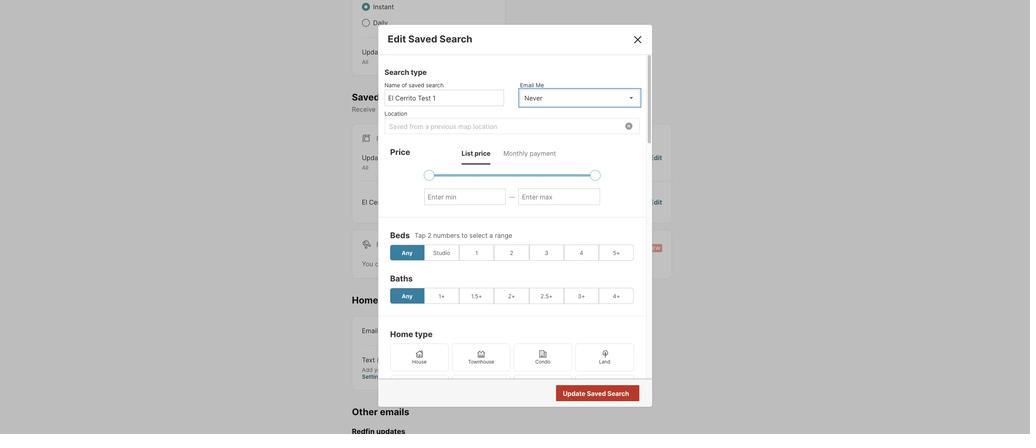 Task type: describe. For each thing, give the bounding box(es) containing it.
email me
[[520, 82, 544, 89]]

search for update saved search
[[608, 390, 630, 398]]

for for for rent
[[377, 241, 389, 249]]

maximum price slider
[[590, 170, 601, 181]]

land
[[599, 359, 611, 365]]

text (sms)
[[362, 356, 395, 364]]

home tours
[[352, 295, 405, 306]]

no for no emails
[[588, 198, 597, 206]]

search inside dialog
[[426, 82, 444, 89]]

you can create saved searches while searching for rentals .
[[362, 260, 541, 268]]

condo
[[536, 359, 551, 365]]

1.5+ radio
[[459, 288, 494, 304]]

add your phone number in
[[362, 366, 434, 373]]

all for edit button to the middle
[[362, 164, 369, 171]]

of
[[402, 82, 407, 89]]

filters.
[[534, 105, 553, 113]]

edit for top edit button
[[484, 48, 496, 56]]

Name of saved search text field
[[388, 94, 501, 102]]

option group for baths
[[390, 288, 634, 304]]

list price element
[[462, 142, 491, 165]]

list
[[462, 150, 473, 158]]

edit saved search dialog
[[378, 25, 652, 434]]

can
[[375, 260, 386, 268]]

searching
[[477, 260, 507, 268]]

update types all for edit button to the middle
[[362, 154, 403, 171]]

results
[[607, 390, 629, 398]]

0 vertical spatial option group
[[390, 245, 634, 261]]

notifications
[[398, 105, 435, 113]]

no results
[[597, 390, 629, 398]]

update for edit button to the middle
[[362, 154, 384, 162]]

home type
[[390, 330, 433, 339]]

all for top edit button
[[362, 58, 369, 65]]

(sms)
[[377, 356, 395, 364]]

5+
[[613, 250, 620, 256]]

email for email me
[[520, 82, 534, 89]]

4 checkbox
[[564, 245, 599, 261]]

search for edit saved search
[[440, 33, 473, 45]]

instant
[[373, 3, 394, 11]]

0 horizontal spatial search
[[385, 68, 409, 77]]

rent
[[391, 241, 408, 249]]

Instant radio
[[362, 3, 370, 11]]

House checkbox
[[390, 344, 449, 372]]

0 horizontal spatial 2
[[428, 232, 432, 240]]

numbers
[[433, 232, 460, 240]]

update saved search button
[[556, 385, 640, 401]]

cerrito
[[369, 198, 390, 206]]

receive
[[352, 105, 376, 113]]

other emails
[[352, 406, 410, 418]]

types for top edit button
[[386, 48, 403, 56]]

to
[[462, 232, 468, 240]]

name
[[385, 82, 400, 89]]

Studio checkbox
[[425, 245, 459, 261]]

studio
[[433, 250, 451, 256]]

email for email
[[362, 327, 378, 335]]

email me element
[[520, 78, 636, 90]]

update inside button
[[563, 390, 586, 398]]

el
[[362, 198, 367, 206]]

edit saved search
[[388, 33, 473, 45]]

your inside saved searches receive timely notifications based on your preferred search filters.
[[467, 105, 480, 113]]

1 horizontal spatial .
[[539, 260, 541, 268]]

types for edit button to the middle
[[386, 154, 403, 162]]

emails for no emails
[[599, 198, 618, 206]]

select
[[470, 232, 488, 240]]

timely
[[378, 105, 396, 113]]

saved searches receive timely notifications based on your preferred search filters.
[[352, 92, 553, 113]]

4
[[580, 250, 584, 256]]

5+ checkbox
[[599, 245, 634, 261]]

2.5+
[[541, 293, 553, 300]]

1 vertical spatial edit button
[[650, 153, 663, 171]]

me
[[536, 82, 544, 89]]

home for home type
[[390, 330, 413, 339]]

tours
[[381, 295, 405, 306]]

2+ radio
[[494, 288, 529, 304]]

—
[[509, 193, 516, 201]]

number
[[406, 366, 426, 373]]

list box inside edit saved search dialog
[[520, 90, 640, 106]]

Townhouse checkbox
[[452, 344, 511, 372]]

1 vertical spatial searches
[[430, 260, 458, 268]]

baths
[[390, 274, 413, 284]]

0 vertical spatial edit button
[[484, 47, 496, 65]]

account settings
[[362, 366, 457, 380]]

2 checkbox
[[494, 245, 529, 261]]

3+ radio
[[564, 288, 599, 304]]

phone
[[388, 366, 404, 373]]

for rent
[[377, 241, 408, 249]]

test
[[392, 198, 405, 206]]

for
[[508, 260, 517, 268]]

range
[[495, 232, 513, 240]]

while
[[460, 260, 475, 268]]

0 horizontal spatial your
[[374, 366, 386, 373]]

location
[[385, 110, 408, 117]]

3
[[545, 250, 549, 256]]

emails for other emails
[[380, 406, 410, 418]]

update saved search
[[563, 390, 630, 398]]

payment
[[530, 150, 556, 158]]



Task type: locate. For each thing, give the bounding box(es) containing it.
2 horizontal spatial search
[[608, 390, 630, 398]]

0 vertical spatial any
[[402, 250, 413, 256]]

clear input button
[[626, 123, 633, 130]]

option group containing house
[[390, 344, 634, 403]]

search inside saved searches receive timely notifications based on your preferred search filters.
[[512, 105, 532, 113]]

2 for from the top
[[377, 241, 389, 249]]

1 vertical spatial search
[[385, 68, 409, 77]]

tap 2 numbers to select a range
[[415, 232, 513, 240]]

tap
[[415, 232, 426, 240]]

beds
[[390, 231, 410, 241]]

saved inside button
[[587, 390, 606, 398]]

a
[[490, 232, 493, 240]]

0 vertical spatial .
[[539, 260, 541, 268]]

0 vertical spatial for
[[377, 135, 389, 143]]

update types all for top edit button
[[362, 48, 403, 65]]

in
[[428, 366, 432, 373]]

any down rent
[[402, 250, 413, 256]]

.
[[539, 260, 541, 268], [385, 373, 387, 380]]

types down for sale
[[386, 154, 403, 162]]

account
[[434, 366, 457, 373]]

0 vertical spatial your
[[467, 105, 480, 113]]

0 vertical spatial emails
[[599, 198, 618, 206]]

1 any from the top
[[402, 250, 413, 256]]

no
[[588, 198, 597, 206], [597, 390, 606, 398]]

1 all from the top
[[362, 58, 369, 65]]

0 vertical spatial update types all
[[362, 48, 403, 65]]

edit for edit saved search
[[388, 33, 406, 45]]

Enter max text field
[[522, 193, 597, 201]]

edit
[[388, 33, 406, 45], [484, 48, 496, 56], [650, 154, 663, 162], [650, 198, 663, 206]]

edit for edit button to the middle
[[650, 154, 663, 162]]

settings
[[362, 373, 385, 380]]

0 vertical spatial 1
[[407, 198, 410, 206]]

saved
[[409, 33, 438, 45], [352, 92, 380, 103], [409, 260, 428, 268], [587, 390, 606, 398]]

edit button
[[484, 47, 496, 65], [650, 153, 663, 171], [650, 197, 663, 207]]

. right for
[[539, 260, 541, 268]]

home for home tours
[[352, 295, 379, 306]]

1 horizontal spatial no
[[597, 390, 606, 398]]

email up text
[[362, 327, 378, 335]]

no emails
[[588, 198, 618, 206]]

1 horizontal spatial 2
[[510, 250, 514, 256]]

your up settings
[[374, 366, 386, 373]]

home left tours
[[352, 295, 379, 306]]

0 vertical spatial no
[[588, 198, 597, 206]]

saved left results
[[587, 390, 606, 398]]

type for search type
[[411, 68, 427, 77]]

search inside update saved search button
[[608, 390, 630, 398]]

location element
[[385, 106, 636, 118]]

update left no results button
[[563, 390, 586, 398]]

1 vertical spatial types
[[386, 154, 403, 162]]

no inside button
[[597, 390, 606, 398]]

any down baths
[[402, 293, 413, 300]]

1 horizontal spatial your
[[467, 105, 480, 113]]

your
[[467, 105, 480, 113], [374, 366, 386, 373]]

no results button
[[588, 386, 638, 402]]

1 horizontal spatial search
[[440, 33, 473, 45]]

2 vertical spatial search
[[608, 390, 630, 398]]

Land checkbox
[[576, 344, 634, 372]]

update for top edit button
[[362, 48, 384, 56]]

2 right 'tap' on the left
[[428, 232, 432, 240]]

Condo checkbox
[[514, 344, 573, 372]]

2+
[[508, 293, 515, 300]]

2 up for
[[510, 250, 514, 256]]

0 horizontal spatial 1
[[407, 198, 410, 206]]

1 horizontal spatial searches
[[430, 260, 458, 268]]

based
[[437, 105, 455, 113]]

1 vertical spatial any
[[402, 293, 413, 300]]

0 horizontal spatial searches
[[382, 92, 424, 103]]

0 horizontal spatial email
[[362, 327, 378, 335]]

types up search type
[[386, 48, 403, 56]]

any for studio
[[402, 250, 413, 256]]

price
[[475, 150, 491, 158]]

any inside any checkbox
[[402, 250, 413, 256]]

0 horizontal spatial home
[[352, 295, 379, 306]]

0 vertical spatial 2
[[428, 232, 432, 240]]

text
[[362, 356, 375, 364]]

0 horizontal spatial search
[[426, 82, 444, 89]]

no left results
[[597, 390, 606, 398]]

1 types from the top
[[386, 48, 403, 56]]

email
[[520, 82, 534, 89], [362, 327, 378, 335]]

1 vertical spatial update types all
[[362, 154, 403, 171]]

None checkbox
[[470, 355, 496, 366]]

no for no results
[[597, 390, 606, 398]]

saved right create at left bottom
[[409, 260, 428, 268]]

1 down select
[[476, 250, 478, 256]]

Any radio
[[390, 288, 425, 304]]

you
[[362, 260, 373, 268]]

for sale
[[377, 135, 407, 143]]

saved inside saved searches receive timely notifications based on your preferred search filters.
[[352, 92, 380, 103]]

0 vertical spatial update
[[362, 48, 384, 56]]

1 vertical spatial update
[[362, 154, 384, 162]]

searches inside saved searches receive timely notifications based on your preferred search filters.
[[382, 92, 424, 103]]

2 any from the top
[[402, 293, 413, 300]]

1 horizontal spatial email
[[520, 82, 534, 89]]

emails right other
[[380, 406, 410, 418]]

0 vertical spatial types
[[386, 48, 403, 56]]

for
[[377, 135, 389, 143], [377, 241, 389, 249]]

types
[[386, 48, 403, 56], [386, 154, 403, 162]]

create
[[388, 260, 407, 268]]

daily
[[373, 19, 388, 27]]

minimum price slider
[[424, 170, 434, 181]]

update types all up search type
[[362, 48, 403, 65]]

0 horizontal spatial no
[[588, 198, 597, 206]]

1 vertical spatial 2
[[510, 250, 514, 256]]

1 update types all from the top
[[362, 48, 403, 65]]

search
[[440, 33, 473, 45], [385, 68, 409, 77], [608, 390, 630, 398]]

0 vertical spatial search
[[426, 82, 444, 89]]

price
[[390, 148, 411, 157]]

0 vertical spatial type
[[411, 68, 427, 77]]

home
[[352, 295, 379, 306], [390, 330, 413, 339]]

all
[[362, 58, 369, 65], [362, 164, 369, 171]]

for for for sale
[[377, 135, 389, 143]]

1 inside checkbox
[[476, 250, 478, 256]]

2
[[428, 232, 432, 240], [510, 250, 514, 256]]

search up saved from a previous map location search box
[[512, 105, 532, 113]]

1 horizontal spatial 1
[[476, 250, 478, 256]]

1 vertical spatial email
[[362, 327, 378, 335]]

preferred
[[482, 105, 510, 113]]

1 horizontal spatial emails
[[599, 198, 618, 206]]

townhouse
[[468, 359, 494, 365]]

search type
[[385, 68, 427, 77]]

emails
[[599, 198, 618, 206], [380, 406, 410, 418]]

1 vertical spatial option group
[[390, 288, 634, 304]]

saved up search type
[[409, 33, 438, 45]]

update types all down for sale
[[362, 154, 403, 171]]

home up house "checkbox"
[[390, 330, 413, 339]]

type for home type
[[415, 330, 433, 339]]

type
[[411, 68, 427, 77], [415, 330, 433, 339]]

other
[[352, 406, 378, 418]]

0 vertical spatial home
[[352, 295, 379, 306]]

. down add your phone number in
[[385, 373, 387, 380]]

edit for the bottom edit button
[[650, 198, 663, 206]]

type up house "checkbox"
[[415, 330, 433, 339]]

1 horizontal spatial home
[[390, 330, 413, 339]]

email inside "element"
[[520, 82, 534, 89]]

rentals
[[519, 260, 539, 268]]

name of saved search
[[385, 82, 444, 89]]

on
[[457, 105, 465, 113]]

update
[[362, 48, 384, 56], [362, 154, 384, 162], [563, 390, 586, 398]]

saved
[[409, 82, 425, 89]]

1 horizontal spatial search
[[512, 105, 532, 113]]

1 vertical spatial your
[[374, 366, 386, 373]]

no down maximum price slider
[[588, 198, 597, 206]]

option group for home type
[[390, 344, 634, 403]]

Daily radio
[[362, 19, 370, 27]]

Enter min text field
[[428, 193, 502, 201]]

1
[[407, 198, 410, 206], [476, 250, 478, 256]]

1+
[[439, 293, 445, 300]]

1 vertical spatial no
[[597, 390, 606, 398]]

monthly payment
[[504, 150, 556, 158]]

1.5+
[[471, 293, 482, 300]]

any for 1+
[[402, 293, 413, 300]]

2 vertical spatial option group
[[390, 344, 634, 403]]

1 vertical spatial for
[[377, 241, 389, 249]]

searches
[[382, 92, 424, 103], [430, 260, 458, 268]]

saved up receive
[[352, 92, 380, 103]]

1 vertical spatial all
[[362, 164, 369, 171]]

2 vertical spatial update
[[563, 390, 586, 398]]

Saved from a previous map location search field
[[385, 119, 640, 135]]

2 update types all from the top
[[362, 154, 403, 171]]

all down daily radio
[[362, 58, 369, 65]]

2.5+ radio
[[529, 288, 564, 304]]

account settings link
[[362, 366, 457, 380]]

1+ radio
[[425, 288, 459, 304]]

name of saved search element
[[385, 78, 500, 90]]

monthly payment element
[[504, 142, 556, 165]]

3+
[[578, 293, 585, 300]]

1 vertical spatial .
[[385, 373, 387, 380]]

list price
[[462, 150, 491, 158]]

1 checkbox
[[459, 245, 494, 261]]

house
[[412, 359, 427, 365]]

1 vertical spatial home
[[390, 330, 413, 339]]

searches down studio
[[430, 260, 458, 268]]

email left the me
[[520, 82, 534, 89]]

type up the saved
[[411, 68, 427, 77]]

0 vertical spatial all
[[362, 58, 369, 65]]

4+ radio
[[599, 288, 634, 304]]

Any checkbox
[[390, 245, 425, 261]]

list box
[[520, 90, 640, 106]]

3 checkbox
[[529, 245, 564, 261]]

any
[[402, 250, 413, 256], [402, 293, 413, 300]]

0 horizontal spatial emails
[[380, 406, 410, 418]]

1 for from the top
[[377, 135, 389, 143]]

4+
[[613, 293, 620, 300]]

update types all
[[362, 48, 403, 65], [362, 154, 403, 171]]

1 right test
[[407, 198, 410, 206]]

your right on
[[467, 105, 480, 113]]

emails down maximum price slider
[[599, 198, 618, 206]]

0 vertical spatial search
[[440, 33, 473, 45]]

edit inside dialog
[[388, 33, 406, 45]]

1 vertical spatial emails
[[380, 406, 410, 418]]

for left rent
[[377, 241, 389, 249]]

2 vertical spatial edit button
[[650, 197, 663, 207]]

2 types from the top
[[386, 154, 403, 162]]

el cerrito test 1
[[362, 198, 410, 206]]

monthly
[[504, 150, 528, 158]]

edit saved search element
[[388, 33, 623, 45]]

2 inside checkbox
[[510, 250, 514, 256]]

1 vertical spatial search
[[512, 105, 532, 113]]

searches down of
[[382, 92, 424, 103]]

home inside edit saved search dialog
[[390, 330, 413, 339]]

2 all from the top
[[362, 164, 369, 171]]

0 vertical spatial email
[[520, 82, 534, 89]]

update down daily radio
[[362, 48, 384, 56]]

sale
[[391, 135, 407, 143]]

any inside 'any' option
[[402, 293, 413, 300]]

add
[[362, 366, 373, 373]]

option group
[[390, 245, 634, 261], [390, 288, 634, 304], [390, 344, 634, 403]]

for left sale
[[377, 135, 389, 143]]

0 vertical spatial searches
[[382, 92, 424, 103]]

1 vertical spatial 1
[[476, 250, 478, 256]]

search up name of saved search text box
[[426, 82, 444, 89]]

1 vertical spatial type
[[415, 330, 433, 339]]

0 horizontal spatial .
[[385, 373, 387, 380]]

all up el
[[362, 164, 369, 171]]

update down for sale
[[362, 154, 384, 162]]



Task type: vqa. For each thing, say whether or not it's contained in the screenshot.
Redfin Premier button
no



